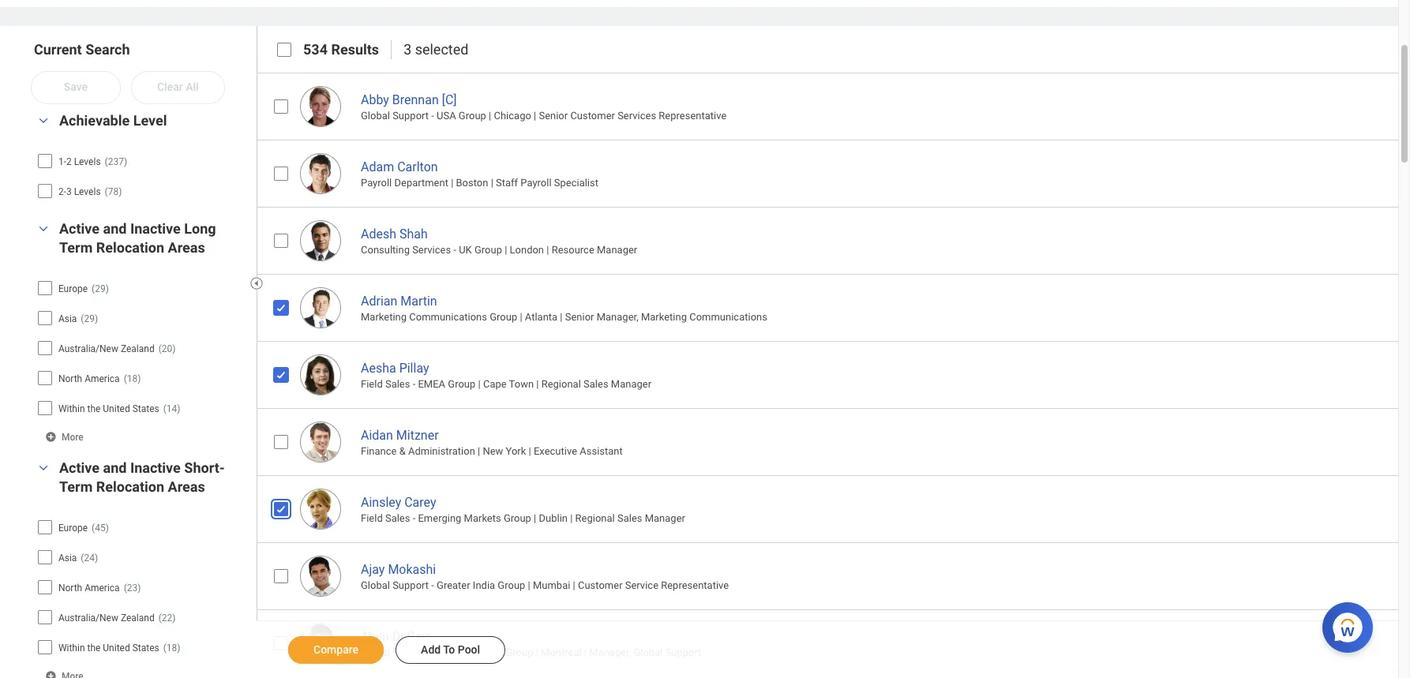 Task type: vqa. For each thing, say whether or not it's contained in the screenshot.
advanced to the bottom
no



Task type: locate. For each thing, give the bounding box(es) containing it.
0 vertical spatial representative
[[659, 110, 727, 122]]

asia inside active and inactive short- term relocation areas tree
[[58, 552, 77, 564]]

payroll department   |   boston   |   staff payroll specialist
[[361, 177, 599, 189]]

- inside aesha pillay field sales - emea group   |   cape town   |   regional sales manager
[[413, 378, 416, 390]]

1 states from the top
[[132, 403, 159, 414]]

1 vertical spatial zealand
[[121, 613, 155, 624]]

levels right 2
[[74, 156, 101, 167]]

shah
[[400, 226, 428, 241]]

group inside abby brennan [c] list item
[[459, 110, 486, 122]]

0 vertical spatial north
[[58, 373, 82, 384]]

1 vertical spatial senior
[[565, 311, 594, 323]]

0 vertical spatial levels
[[74, 156, 101, 167]]

marketing
[[361, 311, 407, 323], [641, 311, 687, 323]]

senior right atlanta
[[565, 311, 594, 323]]

2 asia from the top
[[58, 552, 77, 564]]

0 vertical spatial relocation
[[96, 239, 164, 256]]

3 left selected
[[404, 41, 412, 57]]

manager, right montreal
[[589, 647, 631, 659]]

europe inside active and inactive short- term relocation areas tree
[[58, 522, 88, 534]]

regional inside aesha pillay field sales - emea group   |   cape town   |   regional sales manager
[[541, 378, 581, 390]]

australia/new zealand
[[58, 343, 155, 354], [58, 613, 155, 624]]

1 vertical spatial services
[[412, 244, 451, 256]]

service
[[625, 580, 659, 592]]

support inside abby brennan [c] list item
[[393, 110, 429, 122]]

| right london
[[547, 244, 549, 256]]

manager inside aesha pillay field sales - emea group   |   cape town   |   regional sales manager
[[611, 378, 651, 390]]

australia/new zealand left (20)
[[58, 343, 155, 354]]

level
[[133, 112, 167, 129]]

sales up service
[[617, 513, 642, 524]]

term for active and inactive short- term relocation areas
[[59, 478, 93, 495]]

chevron down image for active
[[34, 462, 53, 474]]

areas for long
[[168, 239, 205, 256]]

0 vertical spatial within
[[58, 403, 85, 414]]

1 check small image from the top
[[272, 298, 291, 317]]

adam carlton
[[361, 159, 438, 174]]

list item
[[257, 676, 1410, 678]]

2 north america from the top
[[58, 583, 120, 594]]

states inside active and inactive long term relocation areas tree
[[132, 403, 159, 414]]

- inside the ainsley carey 'list item'
[[413, 513, 416, 524]]

2 areas from the top
[[168, 478, 205, 495]]

1 marketing from the left
[[361, 311, 407, 323]]

0 vertical spatial inactive
[[130, 220, 181, 237]]

and inside active and inactive short- term relocation areas
[[103, 459, 127, 476]]

term
[[59, 239, 93, 256], [59, 478, 93, 495]]

levels right 2-
[[74, 186, 101, 197]]

more
[[61, 432, 84, 443]]

field inside the ainsley carey 'list item'
[[361, 513, 383, 524]]

active and inactive long term relocation areas
[[59, 220, 216, 256]]

global
[[361, 110, 390, 122], [361, 580, 390, 592], [361, 647, 390, 659], [634, 647, 663, 659]]

(18)
[[124, 373, 141, 384], [163, 643, 180, 654]]

group right markets
[[504, 513, 531, 524]]

manager, inside 'alain dubois' "list item"
[[589, 647, 631, 659]]

mitzner
[[396, 428, 439, 443]]

1 vertical spatial active
[[59, 459, 100, 476]]

check small image inside aesha pillay list item
[[272, 365, 291, 384]]

group right emea
[[448, 378, 476, 390]]

regional right the dublin
[[575, 513, 615, 524]]

customer up 'specialist'
[[570, 110, 615, 122]]

2 vertical spatial north
[[437, 647, 463, 659]]

inactive left long
[[130, 220, 181, 237]]

2 states from the top
[[132, 643, 159, 654]]

1 chevron down image from the top
[[34, 115, 53, 126]]

0 vertical spatial australia/new
[[58, 343, 118, 354]]

1 vertical spatial manager
[[611, 378, 651, 390]]

administration
[[408, 445, 475, 457]]

| right montreal
[[584, 647, 587, 659]]

united inside active and inactive long term relocation areas tree
[[103, 403, 130, 414]]

1 vertical spatial areas
[[168, 478, 205, 495]]

north america down (24) at the bottom left
[[58, 583, 120, 594]]

global inside ajay mokashi list item
[[361, 580, 390, 592]]

1 vertical spatial regional
[[575, 513, 615, 524]]

representative inside ajay mokashi list item
[[661, 580, 729, 592]]

global inside abby brennan [c] list item
[[361, 110, 390, 122]]

australia/new zealand inside active and inactive long term relocation areas tree
[[58, 343, 155, 354]]

1 zealand from the top
[[121, 343, 155, 354]]

1 vertical spatial relocation
[[96, 478, 164, 495]]

and up (45)
[[103, 459, 127, 476]]

united inside active and inactive short- term relocation areas tree
[[103, 643, 130, 654]]

relocation up (45)
[[96, 478, 164, 495]]

areas down long
[[168, 239, 205, 256]]

1 united from the top
[[103, 403, 130, 414]]

chevron down image
[[34, 115, 53, 126], [34, 462, 53, 474]]

term inside active and inactive long term relocation areas
[[59, 239, 93, 256]]

1 within the united states from the top
[[58, 403, 159, 414]]

the inside active and inactive short- term relocation areas tree
[[87, 643, 101, 654]]

0 horizontal spatial 3
[[66, 186, 72, 197]]

2 levels from the top
[[74, 186, 101, 197]]

1 vertical spatial term
[[59, 478, 93, 495]]

0 vertical spatial (29)
[[92, 283, 109, 294]]

and down '(78)'
[[103, 220, 127, 237]]

asia inside active and inactive long term relocation areas tree
[[58, 313, 77, 324]]

0 vertical spatial states
[[132, 403, 159, 414]]

asia for active and inactive short- term relocation areas
[[58, 552, 77, 564]]

1 north america from the top
[[58, 373, 120, 384]]

0 vertical spatial the
[[87, 403, 101, 414]]

active
[[59, 220, 100, 237], [59, 459, 100, 476]]

1 europe from the top
[[58, 283, 88, 294]]

inactive inside active and inactive long term relocation areas
[[130, 220, 181, 237]]

2 and from the top
[[103, 459, 127, 476]]

sales down ainsley carey
[[385, 513, 410, 524]]

inactive inside active and inactive short- term relocation areas
[[130, 459, 181, 476]]

1 vertical spatial australia/new
[[58, 613, 118, 624]]

[c]
[[442, 92, 457, 107]]

inactive for long
[[130, 220, 181, 237]]

term inside active and inactive short- term relocation areas
[[59, 478, 93, 495]]

1 relocation from the top
[[96, 239, 164, 256]]

term up (45)
[[59, 478, 93, 495]]

field
[[361, 378, 383, 390], [361, 513, 383, 524]]

america right 'to'
[[465, 647, 503, 659]]

term down '2-3 levels'
[[59, 239, 93, 256]]

manager right resource
[[597, 244, 637, 256]]

areas down short- at the left
[[168, 478, 205, 495]]

within the united states inside active and inactive long term relocation areas tree
[[58, 403, 159, 414]]

north inside 'alain dubois' "list item"
[[437, 647, 463, 659]]

term for active and inactive long term relocation areas
[[59, 239, 93, 256]]

manager,
[[597, 311, 639, 323], [589, 647, 631, 659]]

1 within from the top
[[58, 403, 85, 414]]

zealand left (22)
[[121, 613, 155, 624]]

| right mumbai
[[573, 580, 575, 592]]

2 active from the top
[[59, 459, 100, 476]]

1 australia/new from the top
[[58, 343, 118, 354]]

relocation down '(78)'
[[96, 239, 164, 256]]

1 vertical spatial australia/new zealand
[[58, 613, 155, 624]]

1 horizontal spatial communications
[[689, 311, 767, 323]]

2 vertical spatial manager
[[645, 513, 685, 524]]

2 united from the top
[[103, 643, 130, 654]]

- for brennan
[[431, 110, 434, 122]]

1 horizontal spatial marketing
[[641, 311, 687, 323]]

1 australia/new zealand from the top
[[58, 343, 155, 354]]

check small image
[[272, 500, 291, 519]]

north inside active and inactive long term relocation areas tree
[[58, 373, 82, 384]]

australia/new
[[58, 343, 118, 354], [58, 613, 118, 624]]

0 horizontal spatial (18)
[[124, 373, 141, 384]]

active and inactive short- term relocation areas button
[[59, 459, 225, 495]]

2 zealand from the top
[[121, 613, 155, 624]]

within the united states inside active and inactive short- term relocation areas tree
[[58, 643, 159, 654]]

within the united states up more
[[58, 403, 159, 414]]

united down the (23)
[[103, 643, 130, 654]]

areas inside active and inactive short- term relocation areas
[[168, 478, 205, 495]]

check small image
[[272, 298, 291, 317], [272, 365, 291, 384]]

0 vertical spatial services
[[618, 110, 656, 122]]

534
[[303, 41, 328, 57]]

london
[[510, 244, 544, 256]]

united
[[103, 403, 130, 414], [103, 643, 130, 654]]

1 inactive from the top
[[130, 220, 181, 237]]

field inside aesha pillay field sales - emea group   |   cape town   |   regional sales manager
[[361, 378, 383, 390]]

america up more dropdown button
[[85, 373, 120, 384]]

- inside abby brennan [c] list item
[[431, 110, 434, 122]]

0 horizontal spatial communications
[[409, 311, 487, 323]]

states
[[132, 403, 159, 414], [132, 643, 159, 654]]

support
[[393, 110, 429, 122], [393, 580, 429, 592], [393, 647, 429, 659], [665, 647, 702, 659]]

adrian martin link
[[361, 290, 437, 309]]

1 areas from the top
[[168, 239, 205, 256]]

states for active and inactive long term relocation areas
[[132, 403, 159, 414]]

2 vertical spatial america
[[465, 647, 503, 659]]

2 check small image from the top
[[272, 365, 291, 384]]

- for shah
[[454, 244, 456, 256]]

zealand left (20)
[[121, 343, 155, 354]]

support inside ajay mokashi list item
[[393, 580, 429, 592]]

0 vertical spatial north america
[[58, 373, 120, 384]]

- for dubois
[[431, 647, 434, 659]]

manager inside the ainsley carey 'list item'
[[645, 513, 685, 524]]

europe inside active and inactive long term relocation areas tree
[[58, 283, 88, 294]]

manager up service
[[645, 513, 685, 524]]

australia/new inside active and inactive long term relocation areas tree
[[58, 343, 118, 354]]

carlton
[[397, 159, 438, 174]]

america inside 'alain dubois' "list item"
[[465, 647, 503, 659]]

consulting
[[361, 244, 410, 256]]

0 vertical spatial field
[[361, 378, 383, 390]]

chicago
[[494, 110, 531, 122]]

1 vertical spatial asia
[[58, 552, 77, 564]]

customer left service
[[578, 580, 623, 592]]

1 vertical spatial manager,
[[589, 647, 631, 659]]

and
[[103, 220, 127, 237], [103, 459, 127, 476]]

1 vertical spatial within
[[58, 643, 85, 654]]

0 vertical spatial australia/new zealand
[[58, 343, 155, 354]]

0 vertical spatial asia
[[58, 313, 77, 324]]

representative inside abby brennan [c] list item
[[659, 110, 727, 122]]

compare
[[313, 644, 359, 656]]

group
[[459, 110, 486, 122], [475, 244, 502, 256], [490, 311, 517, 323], [448, 378, 476, 390], [504, 513, 531, 524], [498, 580, 525, 592], [506, 647, 533, 659]]

(18) inside active and inactive short- term relocation areas tree
[[163, 643, 180, 654]]

australia/new inside active and inactive short- term relocation areas tree
[[58, 613, 118, 624]]

executive
[[534, 445, 577, 457]]

global down abby
[[361, 110, 390, 122]]

inactive left short- at the left
[[130, 459, 181, 476]]

2 australia/new from the top
[[58, 613, 118, 624]]

0 vertical spatial zealand
[[121, 343, 155, 354]]

- inside 'alain dubois' "list item"
[[431, 647, 434, 659]]

1 horizontal spatial payroll
[[521, 177, 552, 189]]

abby brennan [c] list item
[[257, 72, 1410, 140]]

manager up assistant
[[611, 378, 651, 390]]

chevron down image inside achievable level group
[[34, 115, 53, 126]]

active inside active and inactive long term relocation areas
[[59, 220, 100, 237]]

north america inside active and inactive long term relocation areas tree
[[58, 373, 120, 384]]

brennan
[[392, 92, 439, 107]]

within inside active and inactive long term relocation areas tree
[[58, 403, 85, 414]]

| left mumbai
[[528, 580, 530, 592]]

regional right town
[[541, 378, 581, 390]]

0 vertical spatial europe
[[58, 283, 88, 294]]

active for active and inactive long term relocation areas
[[59, 220, 100, 237]]

1 vertical spatial levels
[[74, 186, 101, 197]]

| left atlanta
[[520, 311, 522, 323]]

communications
[[409, 311, 487, 323], [689, 311, 767, 323]]

1 vertical spatial the
[[87, 643, 101, 654]]

global support - usa group   |   chicago   |   senior customer services representative
[[361, 110, 727, 122]]

1 levels from the top
[[74, 156, 101, 167]]

europe
[[58, 283, 88, 294], [58, 522, 88, 534]]

group inside 'alain dubois' "list item"
[[506, 647, 533, 659]]

2 communications from the left
[[689, 311, 767, 323]]

0 vertical spatial manager,
[[597, 311, 639, 323]]

services inside "adesh shah" list item
[[412, 244, 451, 256]]

- down pillay
[[413, 378, 416, 390]]

(237)
[[105, 156, 127, 167]]

- left the greater
[[431, 580, 434, 592]]

active and inactive long term relocation areas button
[[59, 220, 216, 256]]

1 vertical spatial and
[[103, 459, 127, 476]]

1 the from the top
[[87, 403, 101, 414]]

within the united states down the (23)
[[58, 643, 159, 654]]

0 vertical spatial areas
[[168, 239, 205, 256]]

2 inactive from the top
[[130, 459, 181, 476]]

the
[[87, 403, 101, 414], [87, 643, 101, 654]]

2 term from the top
[[59, 478, 93, 495]]

1 term from the top
[[59, 239, 93, 256]]

relocation inside active and inactive short- term relocation areas
[[96, 478, 164, 495]]

global for ajay
[[361, 580, 390, 592]]

- down carey
[[413, 513, 416, 524]]

0 vertical spatial chevron down image
[[34, 115, 53, 126]]

group left montreal
[[506, 647, 533, 659]]

1 vertical spatial north
[[58, 583, 82, 594]]

north america up more
[[58, 373, 120, 384]]

1 horizontal spatial (18)
[[163, 643, 180, 654]]

1 vertical spatial within the united states
[[58, 643, 159, 654]]

0 vertical spatial united
[[103, 403, 130, 414]]

- left uk
[[454, 244, 456, 256]]

- for mokashi
[[431, 580, 434, 592]]

0 vertical spatial senior
[[539, 110, 568, 122]]

0 vertical spatial within the united states
[[58, 403, 159, 414]]

check small image inside the adrian martin list item
[[272, 298, 291, 317]]

- left 'to'
[[431, 647, 434, 659]]

0 vertical spatial term
[[59, 239, 93, 256]]

australia/new left (20)
[[58, 343, 118, 354]]

group right the usa
[[459, 110, 486, 122]]

1 vertical spatial field
[[361, 513, 383, 524]]

1 and from the top
[[103, 220, 127, 237]]

0 vertical spatial active
[[59, 220, 100, 237]]

states down (22)
[[132, 643, 159, 654]]

active right chevron down image
[[59, 220, 100, 237]]

states inside active and inactive short- term relocation areas tree
[[132, 643, 159, 654]]

aesha pillay list item
[[257, 341, 1410, 408]]

- inside "adesh shah" list item
[[454, 244, 456, 256]]

regional inside the ainsley carey 'list item'
[[575, 513, 615, 524]]

australia/new zealand down the (23)
[[58, 613, 155, 624]]

zealand inside active and inactive short- term relocation areas tree
[[121, 613, 155, 624]]

1 communications from the left
[[409, 311, 487, 323]]

sales up assistant
[[584, 378, 608, 390]]

2 europe from the top
[[58, 522, 88, 534]]

active down more
[[59, 459, 100, 476]]

customer inside ajay mokashi list item
[[578, 580, 623, 592]]

| left the boston
[[451, 177, 453, 189]]

america left the (23)
[[85, 583, 120, 594]]

within the united states
[[58, 403, 159, 414], [58, 643, 159, 654]]

1 horizontal spatial services
[[618, 110, 656, 122]]

relocation inside active and inactive long term relocation areas
[[96, 239, 164, 256]]

active and inactive short- term relocation areas group
[[32, 459, 249, 678]]

2 field from the top
[[361, 513, 383, 524]]

zealand
[[121, 343, 155, 354], [121, 613, 155, 624]]

0 vertical spatial check small image
[[272, 298, 291, 317]]

1 asia from the top
[[58, 313, 77, 324]]

group right uk
[[475, 244, 502, 256]]

states left (14)
[[132, 403, 159, 414]]

(23)
[[124, 583, 141, 594]]

achievable
[[59, 112, 130, 129]]

senior
[[539, 110, 568, 122], [565, 311, 594, 323]]

3 selected
[[404, 41, 469, 57]]

1 vertical spatial united
[[103, 643, 130, 654]]

zealand for (20)
[[121, 343, 155, 354]]

2 chevron down image from the top
[[34, 462, 53, 474]]

group inside "adesh shah" list item
[[475, 244, 502, 256]]

0 vertical spatial and
[[103, 220, 127, 237]]

markets
[[464, 513, 501, 524]]

1 vertical spatial 3
[[66, 186, 72, 197]]

sales down aesha pillay link
[[385, 378, 410, 390]]

finance & administration   |   new york   |   executive assistant
[[361, 445, 623, 457]]

and inside active and inactive long term relocation areas
[[103, 220, 127, 237]]

australia/new down (24) at the bottom left
[[58, 613, 118, 624]]

chevron down image inside active and inactive short- term relocation areas group
[[34, 462, 53, 474]]

1 vertical spatial america
[[85, 583, 120, 594]]

0 horizontal spatial services
[[412, 244, 451, 256]]

| left cape
[[478, 378, 481, 390]]

manager, right atlanta
[[597, 311, 639, 323]]

sales
[[385, 378, 410, 390], [584, 378, 608, 390], [385, 513, 410, 524], [617, 513, 642, 524]]

ajay mokashi
[[361, 562, 436, 577]]

2 australia/new zealand from the top
[[58, 613, 155, 624]]

| right york
[[529, 445, 531, 457]]

field down ainsley
[[361, 513, 383, 524]]

1 vertical spatial inactive
[[130, 459, 181, 476]]

0 vertical spatial america
[[85, 373, 120, 384]]

(18) for north america
[[124, 373, 141, 384]]

0 horizontal spatial payroll
[[361, 177, 392, 189]]

3 down 2
[[66, 186, 72, 197]]

australia/new zealand for (22)
[[58, 613, 155, 624]]

manager inside "adesh shah" list item
[[597, 244, 637, 256]]

add to pool
[[421, 644, 480, 656]]

3
[[404, 41, 412, 57], [66, 186, 72, 197]]

(29) for europe
[[92, 283, 109, 294]]

2 within from the top
[[58, 643, 85, 654]]

payroll
[[361, 177, 392, 189], [521, 177, 552, 189]]

zealand inside active and inactive long term relocation areas tree
[[121, 343, 155, 354]]

group inside ajay mokashi list item
[[498, 580, 525, 592]]

group inside the ainsley carey 'list item'
[[504, 513, 531, 524]]

payroll down adam
[[361, 177, 392, 189]]

0 vertical spatial customer
[[570, 110, 615, 122]]

1 vertical spatial (29)
[[81, 313, 98, 324]]

group right india
[[498, 580, 525, 592]]

chevron down image down more dropdown button
[[34, 462, 53, 474]]

| right town
[[536, 378, 539, 390]]

0 vertical spatial manager
[[597, 244, 637, 256]]

0 vertical spatial regional
[[541, 378, 581, 390]]

0 vertical spatial 3
[[404, 41, 412, 57]]

customer
[[570, 110, 615, 122], [578, 580, 623, 592]]

north inside active and inactive short- term relocation areas tree
[[58, 583, 82, 594]]

- left the usa
[[431, 110, 434, 122]]

|
[[489, 110, 491, 122], [534, 110, 536, 122], [451, 177, 453, 189], [491, 177, 493, 189], [505, 244, 507, 256], [547, 244, 549, 256], [520, 311, 522, 323], [560, 311, 563, 323], [478, 378, 481, 390], [536, 378, 539, 390], [478, 445, 480, 457], [529, 445, 531, 457], [534, 513, 536, 524], [570, 513, 573, 524], [528, 580, 530, 592], [573, 580, 575, 592], [536, 647, 538, 659], [584, 647, 587, 659]]

| right chicago
[[534, 110, 536, 122]]

the inside active and inactive long term relocation areas tree
[[87, 403, 101, 414]]

global down ajay
[[361, 580, 390, 592]]

global down alain
[[361, 647, 390, 659]]

0 vertical spatial (18)
[[124, 373, 141, 384]]

1 vertical spatial chevron down image
[[34, 462, 53, 474]]

- inside ajay mokashi list item
[[431, 580, 434, 592]]

north america
[[58, 373, 120, 384], [58, 583, 120, 594]]

1 vertical spatial north america
[[58, 583, 120, 594]]

payroll right staff
[[521, 177, 552, 189]]

search
[[85, 41, 130, 57]]

australia/new zealand inside active and inactive short- term relocation areas tree
[[58, 613, 155, 624]]

group left atlanta
[[490, 311, 517, 323]]

dublin
[[539, 513, 568, 524]]

group inside aesha pillay field sales - emea group   |   cape town   |   regional sales manager
[[448, 378, 476, 390]]

within inside active and inactive short- term relocation areas tree
[[58, 643, 85, 654]]

united for active and inactive long term relocation areas
[[103, 403, 130, 414]]

chevron down image left 'achievable'
[[34, 115, 53, 126]]

america inside active and inactive long term relocation areas tree
[[85, 373, 120, 384]]

group inside the adrian martin list item
[[490, 311, 517, 323]]

america inside active and inactive short- term relocation areas tree
[[85, 583, 120, 594]]

senior inside the adrian martin list item
[[565, 311, 594, 323]]

filter search field
[[32, 40, 259, 678]]

1 field from the top
[[361, 378, 383, 390]]

asia
[[58, 313, 77, 324], [58, 552, 77, 564]]

1 vertical spatial customer
[[578, 580, 623, 592]]

1 active from the top
[[59, 220, 100, 237]]

1 vertical spatial europe
[[58, 522, 88, 534]]

active and inactive long term relocation areas group
[[32, 219, 249, 447]]

1 vertical spatial representative
[[661, 580, 729, 592]]

levels for 1-2 levels
[[74, 156, 101, 167]]

ainsley carey list item
[[257, 475, 1410, 542]]

united left (14)
[[103, 403, 130, 414]]

australia/new for (22)
[[58, 613, 118, 624]]

within for active and inactive short- term relocation areas
[[58, 643, 85, 654]]

inactive for short-
[[130, 459, 181, 476]]

2 within the united states from the top
[[58, 643, 159, 654]]

2 relocation from the top
[[96, 478, 164, 495]]

areas inside active and inactive long term relocation areas
[[168, 239, 205, 256]]

senior inside abby brennan [c] list item
[[539, 110, 568, 122]]

dubois
[[392, 629, 432, 644]]

1 vertical spatial states
[[132, 643, 159, 654]]

0 horizontal spatial marketing
[[361, 311, 407, 323]]

| right atlanta
[[560, 311, 563, 323]]

within the united states for active and inactive short- term relocation areas
[[58, 643, 159, 654]]

active inside active and inactive short- term relocation areas
[[59, 459, 100, 476]]

the for active and inactive long term relocation areas
[[87, 403, 101, 414]]

senior right chicago
[[539, 110, 568, 122]]

north america inside active and inactive short- term relocation areas tree
[[58, 583, 120, 594]]

field down aesha
[[361, 378, 383, 390]]

customer inside abby brennan [c] list item
[[570, 110, 615, 122]]

1 vertical spatial (18)
[[163, 643, 180, 654]]

2 the from the top
[[87, 643, 101, 654]]

relocation for long
[[96, 239, 164, 256]]

1 vertical spatial check small image
[[272, 365, 291, 384]]

(18) inside active and inactive long term relocation areas tree
[[124, 373, 141, 384]]

relocation
[[96, 239, 164, 256], [96, 478, 164, 495]]



Task type: describe. For each thing, give the bounding box(es) containing it.
australia/new for (20)
[[58, 343, 118, 354]]

(22)
[[158, 613, 176, 624]]

alain dubois link
[[361, 626, 432, 644]]

aidan
[[361, 428, 393, 443]]

and for active and inactive short- term relocation areas
[[103, 459, 127, 476]]

adesh
[[361, 226, 396, 241]]

emerging
[[418, 513, 461, 524]]

areas for short-
[[168, 478, 205, 495]]

check small image for field sales - emea group   |   cape town   |   regional sales manager
[[272, 365, 291, 384]]

services inside abby brennan [c] list item
[[618, 110, 656, 122]]

| left the dublin
[[534, 513, 536, 524]]

levels for 2-3 levels
[[74, 186, 101, 197]]

specialist
[[554, 177, 599, 189]]

america for (18)
[[85, 373, 120, 384]]

1-2 levels
[[58, 156, 101, 167]]

within for active and inactive long term relocation areas
[[58, 403, 85, 414]]

usa
[[437, 110, 456, 122]]

1 payroll from the left
[[361, 177, 392, 189]]

adam carlton link
[[361, 156, 438, 174]]

global support - greater india group   |   mumbai   |   customer service representative
[[361, 580, 729, 592]]

(24)
[[81, 552, 98, 564]]

(29) for asia
[[81, 313, 98, 324]]

north america for (23)
[[58, 583, 120, 594]]

zealand for (22)
[[121, 613, 155, 624]]

support for mokashi
[[393, 580, 429, 592]]

ainsley carey
[[361, 495, 436, 510]]

2 marketing from the left
[[641, 311, 687, 323]]

customer for abby brennan [c]
[[570, 110, 615, 122]]

- for carey
[[413, 513, 416, 524]]

adam carlton list item
[[257, 140, 1410, 207]]

(18) for within the united states
[[163, 643, 180, 654]]

534 results
[[303, 41, 379, 57]]

relocation for short-
[[96, 478, 164, 495]]

achievable level group
[[32, 111, 249, 208]]

customer for ajay mokashi
[[578, 580, 623, 592]]

2-3 levels
[[58, 186, 101, 197]]

adesh shah list item
[[257, 207, 1410, 274]]

manager, inside the adrian martin list item
[[597, 311, 639, 323]]

active and inactive short- term relocation areas
[[59, 459, 225, 495]]

ainsley carey link
[[361, 492, 436, 510]]

representative for abby brennan [c]
[[659, 110, 727, 122]]

department
[[394, 177, 448, 189]]

adam
[[361, 159, 394, 174]]

north for (23)
[[58, 583, 82, 594]]

abby
[[361, 92, 389, 107]]

europe for active and inactive short- term relocation areas
[[58, 522, 88, 534]]

current
[[34, 41, 82, 57]]

resource
[[552, 244, 594, 256]]

2-
[[58, 186, 66, 197]]

abby brennan [c] link
[[361, 89, 457, 107]]

global for abby
[[361, 110, 390, 122]]

australia/new zealand for (20)
[[58, 343, 155, 354]]

within the united states for active and inactive long term relocation areas
[[58, 403, 159, 414]]

emea
[[418, 378, 445, 390]]

global down service
[[634, 647, 663, 659]]

alain
[[361, 629, 389, 644]]

add
[[421, 644, 441, 656]]

(14)
[[163, 403, 180, 414]]

global support - north america group   |   montreal   |   manager, global support
[[361, 647, 702, 659]]

adrian
[[361, 294, 397, 309]]

adrian martin list item
[[257, 274, 1410, 341]]

town
[[509, 378, 534, 390]]

mokashi
[[388, 562, 436, 577]]

support for dubois
[[393, 647, 429, 659]]

short-
[[184, 459, 225, 476]]

north america for (18)
[[58, 373, 120, 384]]

ajay mokashi list item
[[257, 542, 1410, 609]]

1 horizontal spatial 3
[[404, 41, 412, 57]]

active and inactive long term relocation areas tree
[[37, 275, 243, 422]]

2
[[66, 156, 72, 167]]

chevron down image for achievable
[[34, 115, 53, 126]]

abby brennan [c]
[[361, 92, 457, 107]]

achievable level button
[[59, 112, 167, 129]]

aidan mitzner link
[[361, 425, 439, 443]]

compare button
[[288, 636, 384, 664]]

alain dubois list item
[[257, 609, 1410, 676]]

states for active and inactive short- term relocation areas
[[132, 643, 159, 654]]

results
[[331, 41, 379, 57]]

representative for ajay mokashi
[[661, 580, 729, 592]]

| left london
[[505, 244, 507, 256]]

adrian martin
[[361, 294, 437, 309]]

selected
[[415, 41, 469, 57]]

support for brennan
[[393, 110, 429, 122]]

consulting services - uk group   |   london   |   resource manager
[[361, 244, 637, 256]]

| left staff
[[491, 177, 493, 189]]

| left montreal
[[536, 647, 538, 659]]

boston
[[456, 177, 488, 189]]

aidan mitzner
[[361, 428, 439, 443]]

york
[[506, 445, 526, 457]]

staff
[[496, 177, 518, 189]]

and for active and inactive long term relocation areas
[[103, 220, 127, 237]]

ajay
[[361, 562, 385, 577]]

(78)
[[105, 186, 122, 197]]

adesh shah link
[[361, 223, 428, 241]]

alain dubois
[[361, 629, 432, 644]]

achievable level
[[59, 112, 167, 129]]

carey
[[404, 495, 436, 510]]

atlanta
[[525, 311, 558, 323]]

achievable level tree
[[37, 148, 243, 204]]

pillay
[[399, 361, 429, 376]]

marketing communications group   |   atlanta   |   senior manager, marketing communications
[[361, 311, 767, 323]]

montreal
[[541, 647, 582, 659]]

mumbai
[[533, 580, 570, 592]]

long
[[184, 220, 216, 237]]

the for active and inactive short- term relocation areas
[[87, 643, 101, 654]]

aidan mitzner list item
[[257, 408, 1410, 475]]

field sales - emerging markets group   |   dublin   |   regional sales manager
[[361, 513, 685, 524]]

aesha pillay field sales - emea group   |   cape town   |   regional sales manager
[[361, 361, 651, 390]]

aesha
[[361, 361, 396, 376]]

india
[[473, 580, 495, 592]]

| right the dublin
[[570, 513, 573, 524]]

uk
[[459, 244, 472, 256]]

active and inactive short- term relocation areas tree
[[37, 514, 243, 661]]

| left chicago
[[489, 110, 491, 122]]

(20)
[[158, 343, 176, 354]]

cape
[[483, 378, 507, 390]]

2 payroll from the left
[[521, 177, 552, 189]]

america for (23)
[[85, 583, 120, 594]]

add to pool button
[[396, 636, 505, 664]]

global for alain
[[361, 647, 390, 659]]

united for active and inactive short- term relocation areas
[[103, 643, 130, 654]]

greater
[[437, 580, 470, 592]]

finance
[[361, 445, 397, 457]]

check small image for marketing communications group   |   atlanta   |   senior manager, marketing communications
[[272, 298, 291, 317]]

active for active and inactive short- term relocation areas
[[59, 459, 100, 476]]

aesha pillay link
[[361, 357, 429, 376]]

chevron down image
[[34, 223, 53, 234]]

1-
[[58, 156, 66, 167]]

| left new
[[478, 445, 480, 457]]

3 inside achievable level tree
[[66, 186, 72, 197]]

&
[[399, 445, 406, 457]]

europe for active and inactive long term relocation areas
[[58, 283, 88, 294]]

to
[[443, 644, 455, 656]]

north for (18)
[[58, 373, 82, 384]]

ajay mokashi link
[[361, 559, 436, 577]]

martin
[[401, 294, 437, 309]]

asia for active and inactive long term relocation areas
[[58, 313, 77, 324]]

pool
[[458, 644, 480, 656]]

current search
[[34, 41, 130, 57]]

ainsley
[[361, 495, 401, 510]]



